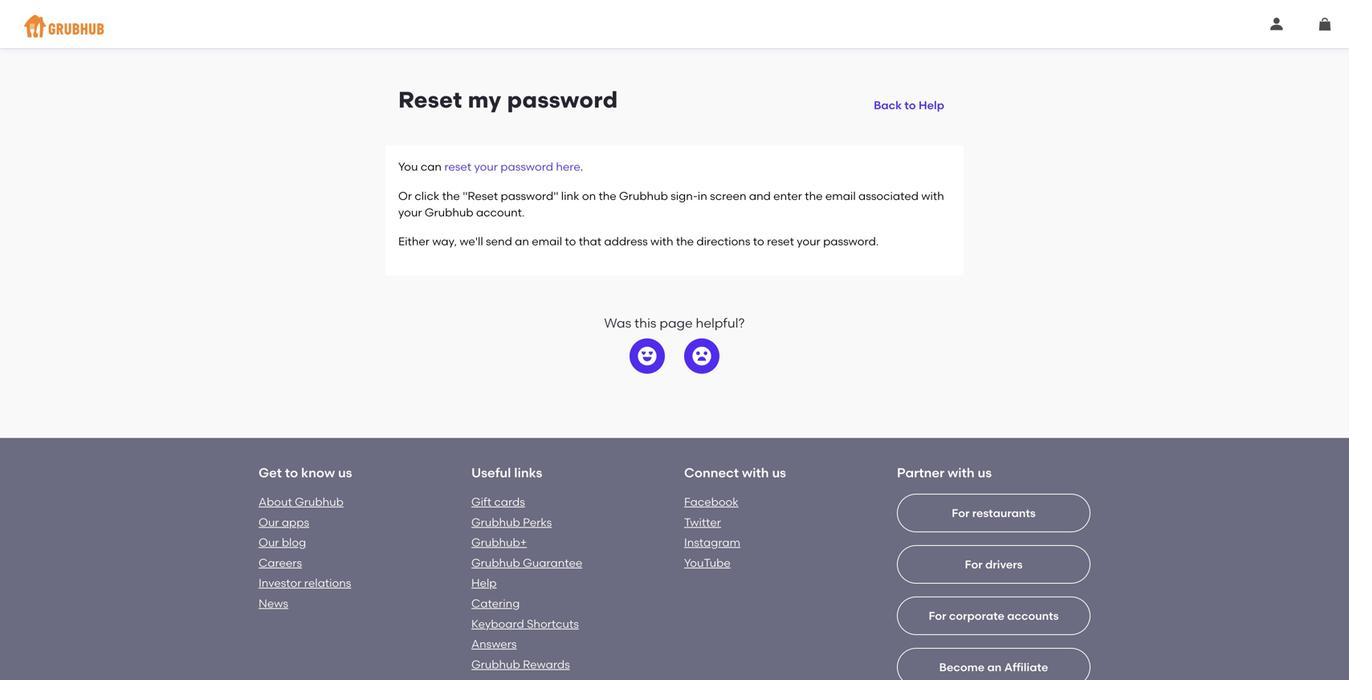Task type: describe. For each thing, give the bounding box(es) containing it.
investor
[[259, 576, 301, 590]]

1 vertical spatial reset
[[767, 235, 794, 248]]

that
[[579, 235, 602, 248]]

for for for drivers
[[965, 558, 983, 571]]

connect with us
[[684, 465, 786, 481]]

gift cards grubhub perks grubhub+ grubhub guarantee help catering keyboard shortcuts answers grubhub rewards
[[471, 495, 582, 671]]

connect
[[684, 465, 739, 481]]

address
[[604, 235, 648, 248]]

become
[[939, 660, 985, 674]]

grubhub perks link
[[471, 515, 552, 529]]

this
[[634, 315, 656, 331]]

2 our from the top
[[259, 536, 279, 549]]

to right back
[[905, 98, 916, 112]]

this page was helpful image
[[638, 346, 657, 366]]

the right click
[[442, 189, 460, 203]]

enter
[[773, 189, 802, 203]]

help inside "gift cards grubhub perks grubhub+ grubhub guarantee help catering keyboard shortcuts answers grubhub rewards"
[[471, 576, 497, 590]]

1 vertical spatial password
[[501, 160, 553, 174]]

cards
[[494, 495, 525, 509]]

password"
[[501, 189, 558, 203]]

become an affiliate link
[[897, 648, 1091, 680]]

with inside or click the "reset password" link on the grubhub sign-in screen and enter the email associated with your grubhub account.
[[921, 189, 944, 203]]

perks
[[523, 515, 552, 529]]

grubhub+ link
[[471, 536, 527, 549]]

here
[[556, 160, 580, 174]]

the right 'on'
[[599, 189, 617, 203]]

news
[[259, 597, 288, 610]]

directions
[[697, 235, 750, 248]]

this page was not helpful image
[[692, 346, 711, 366]]

relations
[[304, 576, 351, 590]]

grubhub+
[[471, 536, 527, 549]]

grubhub left sign-
[[619, 189, 668, 203]]

0 vertical spatial reset
[[444, 160, 471, 174]]

helpful?
[[696, 315, 745, 331]]

facebook link
[[684, 495, 739, 509]]

get
[[259, 465, 282, 481]]

email inside or click the "reset password" link on the grubhub sign-in screen and enter the email associated with your grubhub account.
[[825, 189, 856, 203]]

careers
[[259, 556, 302, 570]]

facebook twitter instagram youtube
[[684, 495, 740, 570]]

we'll
[[460, 235, 483, 248]]

keyboard
[[471, 617, 524, 631]]

the right 'enter'
[[805, 189, 823, 203]]

grubhub down grubhub+
[[471, 556, 520, 570]]

reset my password
[[398, 86, 618, 113]]

catering link
[[471, 597, 520, 610]]

youtube
[[684, 556, 731, 570]]

reset your password here link
[[444, 160, 580, 174]]

grubhub inside about grubhub our apps our                                     blog careers investor                                     relations news
[[295, 495, 344, 509]]

grubhub down "answers"
[[471, 658, 520, 671]]

grubhub logo image
[[24, 10, 104, 42]]

affiliate
[[1004, 660, 1048, 674]]

to right get
[[285, 465, 298, 481]]

for restaurants link
[[897, 494, 1091, 680]]

useful
[[471, 465, 511, 481]]

for for for restaurants
[[952, 506, 970, 520]]

can
[[421, 160, 442, 174]]

was
[[604, 315, 631, 331]]

the left directions
[[676, 235, 694, 248]]

instagram link
[[684, 536, 740, 549]]

2 small image from the left
[[1319, 18, 1331, 31]]

us for connect with us
[[772, 465, 786, 481]]

help link
[[471, 576, 497, 590]]

partner with us
[[897, 465, 992, 481]]

careers link
[[259, 556, 302, 570]]

blog
[[282, 536, 306, 549]]

about grubhub our apps our                                     blog careers investor                                     relations news
[[259, 495, 351, 610]]

for drivers
[[965, 558, 1023, 571]]

answers link
[[471, 637, 517, 651]]

for drivers link
[[897, 545, 1091, 680]]

back to help link
[[867, 86, 951, 115]]

catering
[[471, 597, 520, 610]]

page
[[660, 315, 693, 331]]

password.
[[823, 235, 879, 248]]

for for for corporate accounts
[[929, 609, 946, 623]]

about
[[259, 495, 292, 509]]

get to know us
[[259, 465, 352, 481]]

useful links
[[471, 465, 542, 481]]

back
[[874, 98, 902, 112]]

1 small image from the left
[[1270, 18, 1283, 31]]

grubhub rewards link
[[471, 658, 570, 671]]

link
[[561, 189, 579, 203]]

send
[[486, 235, 512, 248]]

0 vertical spatial your
[[474, 160, 498, 174]]



Task type: locate. For each thing, give the bounding box(es) containing it.
2 vertical spatial your
[[797, 235, 821, 248]]

grubhub down gift cards link
[[471, 515, 520, 529]]

our apps link
[[259, 515, 309, 529]]

0 horizontal spatial help
[[471, 576, 497, 590]]

0 vertical spatial for
[[952, 506, 970, 520]]

drivers
[[985, 558, 1023, 571]]

for left corporate
[[929, 609, 946, 623]]

0 horizontal spatial an
[[515, 235, 529, 248]]

with right connect
[[742, 465, 769, 481]]

with right associated
[[921, 189, 944, 203]]

0 horizontal spatial reset
[[444, 160, 471, 174]]

1 horizontal spatial help
[[919, 98, 944, 112]]

password up password"
[[501, 160, 553, 174]]

password
[[507, 86, 618, 113], [501, 160, 553, 174]]

2 horizontal spatial your
[[797, 235, 821, 248]]

2 us from the left
[[772, 465, 786, 481]]

corporate
[[949, 609, 1005, 623]]

for left drivers
[[965, 558, 983, 571]]

grubhub down click
[[425, 205, 473, 219]]

know
[[301, 465, 335, 481]]

reset down 'enter'
[[767, 235, 794, 248]]

help right back
[[919, 98, 944, 112]]

to left 'that'
[[565, 235, 576, 248]]

grubhub guarantee link
[[471, 556, 582, 570]]

you
[[398, 160, 418, 174]]

my
[[468, 86, 501, 113]]

account.
[[476, 205, 525, 219]]

0 vertical spatial our
[[259, 515, 279, 529]]

for corporate accounts link
[[897, 597, 1091, 680]]

0 horizontal spatial small image
[[1270, 18, 1283, 31]]

small image
[[1270, 18, 1283, 31], [1319, 18, 1331, 31]]

grubhub
[[619, 189, 668, 203], [425, 205, 473, 219], [295, 495, 344, 509], [471, 515, 520, 529], [471, 556, 520, 570], [471, 658, 520, 671]]

us right "know"
[[338, 465, 352, 481]]

gift cards link
[[471, 495, 525, 509]]

instagram
[[684, 536, 740, 549]]

your down the or
[[398, 205, 422, 219]]

to right directions
[[753, 235, 764, 248]]

you can reset your password here .
[[398, 160, 583, 174]]

to
[[905, 98, 916, 112], [565, 235, 576, 248], [753, 235, 764, 248], [285, 465, 298, 481]]

3 us from the left
[[978, 465, 992, 481]]

your up "reset on the left top
[[474, 160, 498, 174]]

with right partner
[[948, 465, 975, 481]]

help
[[919, 98, 944, 112], [471, 576, 497, 590]]

0 horizontal spatial us
[[338, 465, 352, 481]]

.
[[580, 160, 583, 174]]

sign-
[[671, 189, 698, 203]]

1 horizontal spatial us
[[772, 465, 786, 481]]

0 horizontal spatial your
[[398, 205, 422, 219]]

on
[[582, 189, 596, 203]]

our
[[259, 515, 279, 529], [259, 536, 279, 549]]

1 horizontal spatial an
[[987, 660, 1002, 674]]

apps
[[282, 515, 309, 529]]

help up catering link
[[471, 576, 497, 590]]

twitter link
[[684, 515, 721, 529]]

way,
[[432, 235, 457, 248]]

1 our from the top
[[259, 515, 279, 529]]

partner
[[897, 465, 945, 481]]

2 vertical spatial for
[[929, 609, 946, 623]]

your inside or click the "reset password" link on the grubhub sign-in screen and enter the email associated with your grubhub account.
[[398, 205, 422, 219]]

screen
[[710, 189, 746, 203]]

email up "password."
[[825, 189, 856, 203]]

0 vertical spatial email
[[825, 189, 856, 203]]

our up careers
[[259, 536, 279, 549]]

about grubhub link
[[259, 495, 344, 509]]

1 horizontal spatial small image
[[1319, 18, 1331, 31]]

gift
[[471, 495, 491, 509]]

our                                     blog link
[[259, 536, 306, 549]]

either way, we'll send an email to that address with the directions to reset your password.
[[398, 235, 879, 248]]

0 horizontal spatial email
[[532, 235, 562, 248]]

your left "password."
[[797, 235, 821, 248]]

with
[[921, 189, 944, 203], [651, 235, 673, 248], [742, 465, 769, 481], [948, 465, 975, 481]]

1 vertical spatial your
[[398, 205, 422, 219]]

click
[[415, 189, 439, 203]]

email
[[825, 189, 856, 203], [532, 235, 562, 248]]

the
[[442, 189, 460, 203], [599, 189, 617, 203], [805, 189, 823, 203], [676, 235, 694, 248]]

facebook
[[684, 495, 739, 509]]

password up the here in the left of the page
[[507, 86, 618, 113]]

rewards
[[523, 658, 570, 671]]

1 vertical spatial help
[[471, 576, 497, 590]]

links
[[514, 465, 542, 481]]

1 us from the left
[[338, 465, 352, 481]]

for restaurants
[[952, 506, 1036, 520]]

for corporate accounts
[[929, 609, 1059, 623]]

1 horizontal spatial your
[[474, 160, 498, 174]]

become an affiliate
[[939, 660, 1048, 674]]

0 vertical spatial an
[[515, 235, 529, 248]]

2 horizontal spatial us
[[978, 465, 992, 481]]

or click the "reset password" link on the grubhub sign-in screen and enter the email associated with your grubhub account.
[[398, 189, 944, 219]]

1 horizontal spatial email
[[825, 189, 856, 203]]

restaurants
[[972, 506, 1036, 520]]

youtube link
[[684, 556, 731, 570]]

us for partner with us
[[978, 465, 992, 481]]

reset
[[444, 160, 471, 174], [767, 235, 794, 248]]

1 vertical spatial an
[[987, 660, 1002, 674]]

for left restaurants
[[952, 506, 970, 520]]

1 vertical spatial email
[[532, 235, 562, 248]]

0 vertical spatial password
[[507, 86, 618, 113]]

investor                                     relations link
[[259, 576, 351, 590]]

shortcuts
[[527, 617, 579, 631]]

1 vertical spatial our
[[259, 536, 279, 549]]

in
[[698, 189, 707, 203]]

us
[[338, 465, 352, 481], [772, 465, 786, 481], [978, 465, 992, 481]]

associated
[[858, 189, 919, 203]]

accounts
[[1007, 609, 1059, 623]]

0 vertical spatial help
[[919, 98, 944, 112]]

with right address at the top of page
[[651, 235, 673, 248]]

our down about
[[259, 515, 279, 529]]

"reset
[[463, 189, 498, 203]]

news link
[[259, 597, 288, 610]]

back to help
[[874, 98, 944, 112]]

reset right the can at top left
[[444, 160, 471, 174]]

email left 'that'
[[532, 235, 562, 248]]

keyboard shortcuts link
[[471, 617, 579, 631]]

1 horizontal spatial reset
[[767, 235, 794, 248]]

either
[[398, 235, 430, 248]]

grubhub down "know"
[[295, 495, 344, 509]]

guarantee
[[523, 556, 582, 570]]

or
[[398, 189, 412, 203]]

an left affiliate
[[987, 660, 1002, 674]]

twitter
[[684, 515, 721, 529]]

reset
[[398, 86, 462, 113]]

us right connect
[[772, 465, 786, 481]]

an
[[515, 235, 529, 248], [987, 660, 1002, 674]]

1 vertical spatial for
[[965, 558, 983, 571]]

us up for restaurants
[[978, 465, 992, 481]]

an right send
[[515, 235, 529, 248]]

was this page helpful?
[[604, 315, 745, 331]]



Task type: vqa. For each thing, say whether or not it's contained in the screenshot.
THE GRUBHUB
yes



